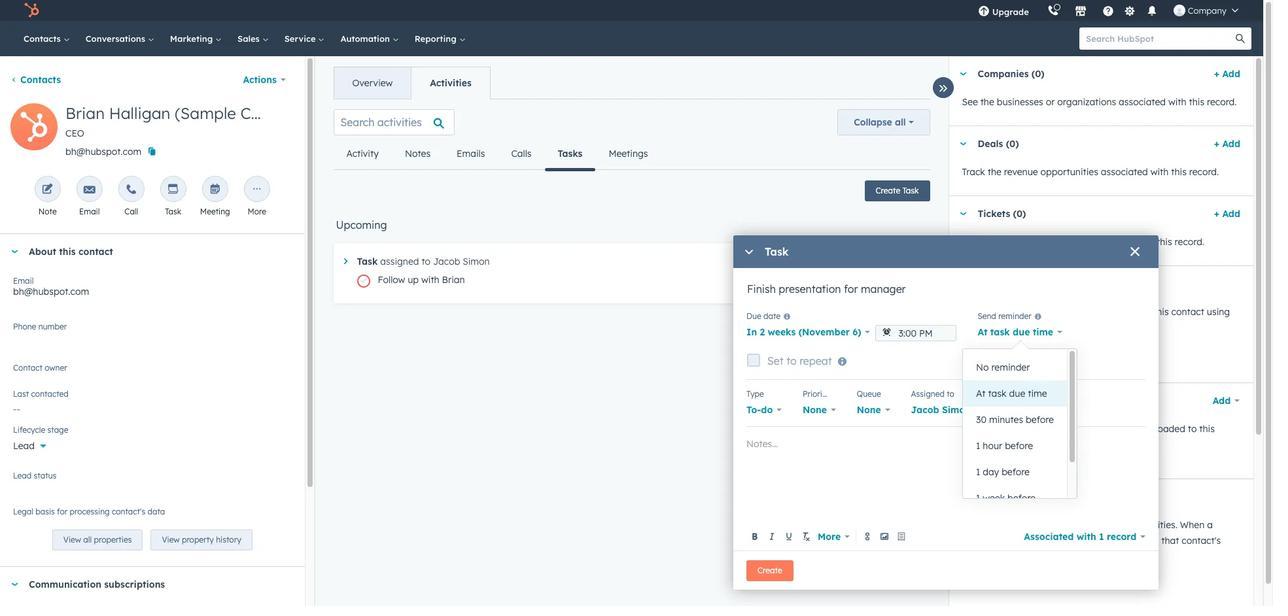 Task type: describe. For each thing, give the bounding box(es) containing it.
ceo
[[65, 128, 84, 139]]

30
[[976, 414, 987, 426]]

day
[[983, 466, 999, 478]]

data
[[148, 507, 165, 517]]

to right credit
[[1138, 535, 1147, 547]]

activities
[[430, 77, 472, 89]]

deals (0) button
[[949, 126, 1209, 162]]

assigned
[[380, 256, 419, 268]]

view property history link
[[151, 530, 252, 551]]

sales
[[238, 33, 262, 44]]

companies
[[978, 68, 1029, 80]]

attached
[[1017, 423, 1056, 435]]

attribute contacts created to marketing activities. when a contact is created, hubspot gives credit to all that contact's interactions.
[[962, 519, 1221, 563]]

hour
[[983, 440, 1002, 452]]

due inside button
[[1009, 388, 1025, 400]]

communication subscriptions button
[[0, 567, 286, 603]]

number
[[38, 322, 67, 332]]

last
[[13, 389, 29, 399]]

0 vertical spatial bh@hubspot.com
[[65, 146, 141, 158]]

associated right organizations
[[1119, 96, 1166, 108]]

see for see the files attached to your activities or uploaded to this record.
[[962, 423, 978, 435]]

Search activities search field
[[333, 109, 454, 135]]

the for businesses
[[980, 96, 994, 108]]

tickets (0) button
[[949, 196, 1209, 232]]

marketing link
[[162, 21, 230, 56]]

automation link
[[333, 21, 407, 56]]

marketing
[[170, 33, 215, 44]]

the for customer
[[988, 236, 1002, 248]]

+ add for track the revenue opportunities associated with this record.
[[1214, 138, 1240, 150]]

1 hour before
[[976, 440, 1033, 452]]

lifecycle
[[13, 425, 45, 435]]

menu containing company
[[969, 0, 1248, 21]]

before for 30 minutes before
[[1026, 414, 1054, 426]]

brian halligan (sample contact) ceo
[[65, 103, 305, 139]]

meeting
[[200, 207, 230, 217]]

settings link
[[1122, 4, 1138, 17]]

organizations
[[1057, 96, 1116, 108]]

priority
[[803, 389, 830, 399]]

navigation containing overview
[[333, 67, 490, 99]]

caret image for deals (0)
[[959, 142, 967, 146]]

associated
[[1024, 531, 1074, 543]]

for
[[57, 507, 67, 517]]

lead for lead
[[13, 440, 35, 452]]

company button
[[1166, 0, 1246, 21]]

to up gives
[[1078, 519, 1087, 531]]

property
[[182, 535, 214, 545]]

+ add button for see the businesses or organizations associated with this record.
[[1214, 66, 1240, 82]]

status
[[34, 471, 56, 481]]

add for track the revenue opportunities associated with this record.
[[1222, 138, 1240, 150]]

contact inside collect and track payments associated with this contact using hubspot payments.
[[1171, 306, 1204, 318]]

notifications image
[[1146, 6, 1158, 18]]

(0) for tickets (0)
[[1013, 208, 1026, 220]]

opportunities
[[1041, 166, 1098, 178]]

simon inside upcoming feed
[[463, 256, 490, 268]]

owner up contacted
[[45, 363, 67, 373]]

hubspot image
[[24, 3, 39, 18]]

about this contact
[[29, 246, 113, 258]]

about this contact button
[[0, 234, 291, 270]]

uploaded
[[1145, 423, 1185, 435]]

actions button
[[235, 67, 294, 93]]

settings image
[[1124, 6, 1136, 17]]

Phone number text field
[[13, 320, 291, 346]]

activities.
[[1137, 519, 1178, 531]]

(november
[[799, 327, 850, 338]]

more button
[[815, 528, 852, 546]]

to-do button
[[746, 401, 782, 419]]

+ add button for track the revenue opportunities associated with this record.
[[1214, 136, 1240, 152]]

none button for queue
[[857, 401, 890, 419]]

task inside button
[[988, 388, 1007, 400]]

caret image for about this contact
[[10, 250, 18, 254]]

view all properties link
[[52, 530, 143, 551]]

caret image for contact create attribution
[[959, 496, 967, 499]]

contact inside 'dropdown button'
[[78, 246, 113, 258]]

phone
[[13, 322, 36, 332]]

collapse all
[[854, 116, 906, 128]]

+ add for see the businesses or organizations associated with this record.
[[1214, 68, 1240, 80]]

communication
[[29, 579, 101, 591]]

reporting
[[415, 33, 459, 44]]

at inside dropdown button
[[978, 327, 988, 338]]

marketplaces image
[[1075, 6, 1087, 18]]

no owner button
[[13, 361, 291, 383]]

before for 1 week before
[[1008, 493, 1036, 504]]

no inside contact owner no owner
[[13, 368, 26, 380]]

payments.
[[1003, 322, 1048, 334]]

contact create attribution
[[978, 491, 1098, 503]]

+ add button for track the customer requests associated with this record.
[[1214, 206, 1240, 222]]

search button
[[1229, 27, 1252, 50]]

0 horizontal spatial or
[[1046, 96, 1055, 108]]

reporting link
[[407, 21, 473, 56]]

actions
[[243, 74, 277, 86]]

or inside see the files attached to your activities or uploaded to this record.
[[1133, 423, 1142, 435]]

a
[[1207, 519, 1213, 531]]

email for email
[[79, 207, 100, 217]]

search image
[[1236, 34, 1245, 43]]

6)
[[853, 327, 861, 338]]

+ for track the customer requests associated with this record.
[[1214, 208, 1220, 220]]

history
[[216, 535, 241, 545]]

due
[[746, 312, 761, 321]]

1 vertical spatial bh@hubspot.com
[[13, 286, 89, 298]]

associated with 1 record button
[[1024, 528, 1146, 546]]

1 vertical spatial contacts
[[20, 74, 61, 86]]

task image
[[167, 184, 179, 196]]

upgrade
[[992, 7, 1029, 17]]

contact for contact owner no owner
[[13, 363, 42, 373]]

add for track the customer requests associated with this record.
[[1222, 208, 1240, 220]]

service link
[[277, 21, 333, 56]]

time inside dropdown button
[[1033, 327, 1053, 338]]

up for follow
[[408, 274, 419, 286]]

to left your
[[1058, 423, 1067, 435]]

this feature is locked element
[[1083, 576, 1093, 592]]

contact)
[[240, 103, 305, 123]]

+ add for track the customer requests associated with this record.
[[1214, 208, 1240, 220]]

track for track the revenue opportunities associated with this record.
[[962, 166, 985, 178]]

phone number
[[13, 322, 67, 332]]

legal
[[13, 507, 33, 517]]

follow
[[378, 274, 405, 286]]

add for see the businesses or organizations associated with this record.
[[1222, 68, 1240, 80]]

none for priority
[[803, 404, 827, 416]]

files
[[997, 423, 1014, 435]]

contact for contact create attribution
[[978, 491, 1014, 503]]

see the files attached to your activities or uploaded to this record.
[[962, 423, 1215, 451]]

jacob simon image
[[1174, 5, 1185, 16]]

add inside popup button
[[1213, 395, 1231, 407]]

list box containing no reminder
[[963, 349, 1077, 512]]

queue
[[857, 389, 881, 399]]

in
[[746, 327, 757, 338]]

close dialog image
[[1130, 247, 1140, 258]]

attribute
[[962, 519, 1000, 531]]

assigned
[[911, 389, 945, 399]]

set to repeat
[[767, 355, 832, 368]]

30 minutes before
[[976, 414, 1054, 426]]

call image
[[125, 184, 137, 196]]

upgrade image
[[978, 6, 990, 18]]

to-do
[[746, 404, 773, 416]]

companies (0) button
[[949, 56, 1209, 92]]

with inside collect and track payments associated with this contact using hubspot payments.
[[1133, 306, 1151, 318]]

+ for track the revenue opportunities associated with this record.
[[1214, 138, 1220, 150]]

send
[[978, 312, 996, 321]]

emails
[[457, 148, 485, 160]]

due inside dropdown button
[[1013, 327, 1030, 338]]

create for create task
[[876, 186, 900, 196]]

customer
[[1004, 236, 1044, 248]]

notes button
[[392, 138, 444, 169]]

+ for see the businesses or organizations associated with this record.
[[1214, 68, 1220, 80]]

record
[[1107, 531, 1137, 543]]

lead status
[[13, 471, 56, 481]]

1 horizontal spatial payments
[[1096, 351, 1133, 361]]

contact's inside attribute contacts created to marketing activities. when a contact is created, hubspot gives credit to all that contact's interactions.
[[1182, 535, 1221, 547]]

tasks button
[[545, 138, 596, 171]]

email image
[[84, 184, 95, 196]]

1 for 1 week before
[[976, 493, 980, 504]]

1 inside associated with 1 record popup button
[[1099, 531, 1104, 543]]

date
[[764, 312, 781, 321]]

created,
[[1007, 535, 1042, 547]]

help button
[[1097, 0, 1119, 21]]



Task type: locate. For each thing, give the bounding box(es) containing it.
repeat
[[800, 355, 832, 368]]

hubspot link
[[16, 3, 49, 18]]

1 vertical spatial track
[[962, 236, 985, 248]]

0 horizontal spatial jacob
[[433, 256, 460, 268]]

none down priority
[[803, 404, 827, 416]]

1 + add button from the top
[[1214, 66, 1240, 82]]

1 horizontal spatial jacob
[[911, 404, 939, 416]]

contact inside 'dropdown button'
[[978, 491, 1014, 503]]

attribution report builder button
[[962, 575, 1097, 592]]

reminder up payments.
[[998, 312, 1032, 321]]

at up the '30'
[[976, 388, 986, 400]]

email down the about
[[13, 276, 34, 286]]

due up 30 minutes before
[[1009, 388, 1025, 400]]

caret image for companies (0)
[[959, 72, 967, 76]]

1 none from the left
[[803, 404, 827, 416]]

with inside upcoming feed
[[421, 274, 439, 286]]

caret image
[[959, 142, 967, 146], [959, 212, 967, 216], [959, 399, 967, 403], [959, 496, 967, 499], [10, 583, 18, 587]]

activity button
[[333, 138, 392, 169]]

meeting image
[[209, 184, 221, 196]]

1 horizontal spatial brian
[[442, 274, 465, 286]]

no reminder button
[[963, 355, 1067, 381]]

before down files
[[1005, 440, 1033, 452]]

this inside 'dropdown button'
[[59, 246, 76, 258]]

notes
[[405, 148, 431, 160]]

0 vertical spatial contact
[[78, 246, 113, 258]]

+ add
[[1214, 68, 1240, 80], [1214, 138, 1240, 150], [1214, 208, 1240, 220]]

the inside see the files attached to your activities or uploaded to this record.
[[980, 423, 994, 435]]

or
[[1046, 96, 1055, 108], [1133, 423, 1142, 435]]

create button
[[746, 560, 793, 581]]

Last contacted text field
[[13, 397, 291, 418]]

none button for priority
[[803, 401, 836, 419]]

0 vertical spatial +
[[1214, 68, 1220, 80]]

1 vertical spatial jacob
[[911, 404, 939, 416]]

1 vertical spatial contact
[[1171, 306, 1204, 318]]

caret image inside attachments dropdown button
[[959, 399, 967, 403]]

1 vertical spatial simon
[[942, 404, 971, 416]]

email
[[79, 207, 100, 217], [13, 276, 34, 286]]

1 vertical spatial task
[[988, 388, 1007, 400]]

1 left record
[[1099, 531, 1104, 543]]

1 + from the top
[[1214, 68, 1220, 80]]

0 vertical spatial lead
[[13, 440, 35, 452]]

0 horizontal spatial contact
[[78, 246, 113, 258]]

1 inside 1 day before "button"
[[976, 466, 980, 478]]

automation
[[340, 33, 392, 44]]

0 vertical spatial payments
[[1038, 306, 1081, 318]]

to left repeat
[[786, 355, 797, 368]]

associated up set up payments
[[1083, 306, 1130, 318]]

simon left the '30'
[[942, 404, 971, 416]]

caret image left companies on the top right of page
[[959, 72, 967, 76]]

2 + from the top
[[1214, 138, 1220, 150]]

view
[[63, 535, 81, 545], [162, 535, 180, 545]]

at task due time inside dropdown button
[[978, 327, 1053, 338]]

requests
[[1047, 236, 1084, 248]]

0 horizontal spatial payments
[[1038, 306, 1081, 318]]

1 horizontal spatial contact
[[978, 491, 1014, 503]]

caret image for communication subscriptions
[[10, 583, 18, 587]]

subscriptions
[[104, 579, 165, 591]]

track down tickets
[[962, 236, 985, 248]]

none button down queue
[[857, 401, 890, 419]]

1 horizontal spatial all
[[895, 116, 906, 128]]

using
[[1207, 306, 1230, 318]]

in 2 weeks (november 6) button
[[746, 323, 870, 342]]

1 vertical spatial email
[[13, 276, 34, 286]]

1 for 1 day before
[[976, 466, 980, 478]]

1 vertical spatial navigation
[[333, 138, 661, 171]]

caret image down upcoming
[[344, 258, 347, 264]]

about
[[29, 246, 56, 258]]

more inside more popup button
[[818, 531, 841, 543]]

1 vertical spatial time
[[1028, 388, 1047, 400]]

1 vertical spatial hubspot
[[1045, 535, 1083, 547]]

set down collect and track payments associated with this contact using hubspot payments. at the right bottom
[[1070, 351, 1082, 361]]

1 horizontal spatial simon
[[942, 404, 971, 416]]

attachments
[[978, 395, 1036, 407]]

(0)
[[1032, 68, 1045, 80], [1006, 138, 1019, 150], [1013, 208, 1026, 220]]

the up hour
[[980, 423, 994, 435]]

more image
[[251, 184, 263, 196]]

task down no reminder
[[988, 388, 1007, 400]]

lead
[[13, 440, 35, 452], [13, 471, 32, 481]]

0 vertical spatial at
[[978, 327, 988, 338]]

caret image inside communication subscriptions dropdown button
[[10, 583, 18, 587]]

up down collect and track payments associated with this contact using hubspot payments. at the right bottom
[[1084, 351, 1094, 361]]

1 horizontal spatial up
[[1084, 351, 1094, 361]]

brian up ceo
[[65, 103, 105, 123]]

all right collapse
[[895, 116, 906, 128]]

2 navigation from the top
[[333, 138, 661, 171]]

owner up last contacted
[[28, 368, 55, 380]]

1 horizontal spatial contact's
[[1182, 535, 1221, 547]]

collapse
[[854, 116, 892, 128]]

email down the email image
[[79, 207, 100, 217]]

1 + add from the top
[[1214, 68, 1240, 80]]

(sample
[[175, 103, 236, 123]]

Search HubSpot search field
[[1080, 27, 1240, 50]]

to up follow up with brian
[[422, 256, 431, 268]]

send reminder
[[978, 312, 1032, 321]]

Title text field
[[746, 281, 1146, 308]]

0 horizontal spatial contact's
[[112, 507, 145, 517]]

view down for
[[63, 535, 81, 545]]

1 horizontal spatial email
[[79, 207, 100, 217]]

1 navigation from the top
[[333, 67, 490, 99]]

at down send
[[978, 327, 988, 338]]

caret image left 'week'
[[959, 496, 967, 499]]

1 horizontal spatial none
[[857, 404, 881, 416]]

hubspot down created
[[1045, 535, 1083, 547]]

navigation
[[333, 67, 490, 99], [333, 138, 661, 171]]

2 vertical spatial + add button
[[1214, 206, 1240, 222]]

0 vertical spatial contacts
[[24, 33, 63, 44]]

to up jacob simon popup button
[[947, 389, 954, 399]]

the
[[980, 96, 994, 108], [988, 166, 1002, 178], [988, 236, 1002, 248], [980, 423, 994, 435]]

0 vertical spatial reminder
[[998, 312, 1032, 321]]

assigned to
[[911, 389, 954, 399]]

track the customer requests associated with this record.
[[962, 236, 1205, 248]]

1 vertical spatial brian
[[442, 274, 465, 286]]

task inside "create task" button
[[903, 186, 919, 196]]

set up payments link
[[1059, 346, 1144, 367]]

hubspot
[[962, 322, 1000, 334], [1045, 535, 1083, 547]]

jacob inside popup button
[[911, 404, 939, 416]]

0 horizontal spatial up
[[408, 274, 419, 286]]

upcoming
[[336, 219, 387, 232]]

contacts link
[[16, 21, 78, 56], [10, 74, 61, 86]]

0 vertical spatial simon
[[463, 256, 490, 268]]

this inside see the files attached to your activities or uploaded to this record.
[[1199, 423, 1215, 435]]

1 vertical spatial contact's
[[1182, 535, 1221, 547]]

owner
[[45, 363, 67, 373], [28, 368, 55, 380]]

3 + add from the top
[[1214, 208, 1240, 220]]

1 view from the left
[[63, 535, 81, 545]]

at task due time up 30 minutes before
[[976, 388, 1047, 400]]

this
[[1189, 96, 1205, 108], [1171, 166, 1187, 178], [1157, 236, 1172, 248], [59, 246, 76, 258], [1153, 306, 1169, 318], [1199, 423, 1215, 435]]

see down jacob simon popup button
[[962, 423, 978, 435]]

1 horizontal spatial hubspot
[[1045, 535, 1083, 547]]

at task due time inside button
[[976, 388, 1047, 400]]

1 vertical spatial or
[[1133, 423, 1142, 435]]

is
[[998, 535, 1004, 547]]

time down "track"
[[1033, 327, 1053, 338]]

this inside collect and track payments associated with this contact using hubspot payments.
[[1153, 306, 1169, 318]]

the for revenue
[[988, 166, 1002, 178]]

contacts link up edit popup button
[[10, 74, 61, 86]]

1 horizontal spatial create
[[876, 186, 900, 196]]

associated for payments
[[1083, 306, 1130, 318]]

view all properties
[[63, 535, 132, 545]]

time up 30 minutes before
[[1028, 388, 1047, 400]]

1 vertical spatial + add
[[1214, 138, 1240, 150]]

with inside popup button
[[1077, 531, 1096, 543]]

0 horizontal spatial create
[[758, 566, 782, 575]]

bh@hubspot.com down ceo
[[65, 146, 141, 158]]

time inside button
[[1028, 388, 1047, 400]]

businesses
[[997, 96, 1043, 108]]

bh@hubspot.com up number
[[13, 286, 89, 298]]

credit
[[1110, 535, 1135, 547]]

contact down attribute in the bottom of the page
[[962, 535, 995, 547]]

contact
[[13, 363, 42, 373], [978, 491, 1014, 503]]

lead down the lifecycle
[[13, 440, 35, 452]]

create for create
[[758, 566, 782, 575]]

set down 'weeks'
[[767, 355, 784, 368]]

0 vertical spatial up
[[408, 274, 419, 286]]

0 horizontal spatial set
[[767, 355, 784, 368]]

before right day
[[1002, 466, 1030, 478]]

all left properties
[[83, 535, 92, 545]]

payments right "track"
[[1038, 306, 1081, 318]]

create task button
[[865, 181, 930, 202]]

2 vertical spatial + add
[[1214, 208, 1240, 220]]

set for set to repeat
[[767, 355, 784, 368]]

marketing
[[1090, 519, 1134, 531]]

view left property
[[162, 535, 180, 545]]

2 vertical spatial contact
[[962, 535, 995, 547]]

minimize dialog image
[[744, 247, 754, 258]]

see down companies on the top right of page
[[962, 96, 978, 108]]

1 vertical spatial + add button
[[1214, 136, 1240, 152]]

1 horizontal spatial none button
[[857, 401, 890, 419]]

1 none button from the left
[[803, 401, 836, 419]]

navigation inside upcoming feed
[[333, 138, 661, 171]]

2 + add from the top
[[1214, 138, 1240, 150]]

0 vertical spatial due
[[1013, 327, 1030, 338]]

0 vertical spatial at task due time
[[978, 327, 1053, 338]]

0 vertical spatial hubspot
[[962, 322, 1000, 334]]

or right activities
[[1133, 423, 1142, 435]]

1 vertical spatial up
[[1084, 351, 1094, 361]]

0 horizontal spatial all
[[83, 535, 92, 545]]

payments inside collect and track payments associated with this contact using hubspot payments.
[[1038, 306, 1081, 318]]

0 vertical spatial track
[[962, 166, 985, 178]]

email inside the email bh@hubspot.com
[[13, 276, 34, 286]]

before up the contacts
[[1008, 493, 1036, 504]]

and
[[994, 306, 1010, 318]]

1 horizontal spatial no
[[976, 362, 989, 374]]

see inside see the files attached to your activities or uploaded to this record.
[[962, 423, 978, 435]]

0 vertical spatial contact
[[13, 363, 42, 373]]

or right businesses
[[1046, 96, 1055, 108]]

created
[[1043, 519, 1076, 531]]

task down the send reminder
[[990, 327, 1010, 338]]

1 vertical spatial contacts link
[[10, 74, 61, 86]]

contact up the last
[[13, 363, 42, 373]]

help image
[[1102, 6, 1114, 18]]

1 vertical spatial at
[[976, 388, 986, 400]]

associated down deals (0) dropdown button
[[1101, 166, 1148, 178]]

lead inside lead 'popup button'
[[13, 440, 35, 452]]

properties
[[94, 535, 132, 545]]

caret image inside 'companies (0)' dropdown button
[[959, 72, 967, 76]]

list box
[[963, 349, 1077, 512]]

up for set
[[1084, 351, 1094, 361]]

0 vertical spatial contacts link
[[16, 21, 78, 56]]

1 left day
[[976, 466, 980, 478]]

(0) inside dropdown button
[[1032, 68, 1045, 80]]

1 vertical spatial more
[[818, 531, 841, 543]]

reminder for no reminder
[[991, 362, 1030, 374]]

payments down collect and track payments associated with this contact using hubspot payments. at the right bottom
[[1096, 351, 1133, 361]]

before inside 1 day before "button"
[[1002, 466, 1030, 478]]

reminder up at task due time button
[[991, 362, 1030, 374]]

hubspot down send
[[962, 322, 1000, 334]]

track for track the customer requests associated with this record.
[[962, 236, 985, 248]]

more
[[248, 207, 266, 217], [818, 531, 841, 543]]

upcoming feed
[[323, 99, 940, 319]]

1 left 'week'
[[976, 493, 980, 504]]

(0) right deals
[[1006, 138, 1019, 150]]

set for set up payments
[[1070, 351, 1082, 361]]

hubspot inside collect and track payments associated with this contact using hubspot payments.
[[962, 322, 1000, 334]]

lead for lead status
[[13, 471, 32, 481]]

set
[[1070, 351, 1082, 361], [767, 355, 784, 368]]

1 vertical spatial see
[[962, 423, 978, 435]]

record. inside see the files attached to your activities or uploaded to this record.
[[962, 439, 992, 451]]

0 horizontal spatial simon
[[463, 256, 490, 268]]

that
[[1161, 535, 1179, 547]]

create inside button
[[758, 566, 782, 575]]

tickets
[[978, 208, 1010, 220]]

the down companies on the top right of page
[[980, 96, 994, 108]]

contact create attribution button
[[949, 480, 1240, 515]]

up inside feed
[[408, 274, 419, 286]]

2 none button from the left
[[857, 401, 890, 419]]

0 horizontal spatial email
[[13, 276, 34, 286]]

contacts down 'hubspot' "link"
[[24, 33, 63, 44]]

2 vertical spatial (0)
[[1013, 208, 1026, 220]]

deals (0)
[[978, 138, 1019, 150]]

brian inside the brian halligan (sample contact) ceo
[[65, 103, 105, 123]]

jacob up follow up with brian
[[433, 256, 460, 268]]

before inside 30 minutes before button
[[1026, 414, 1054, 426]]

0 vertical spatial jacob
[[433, 256, 460, 268]]

caret image up jacob simon
[[959, 399, 967, 403]]

menu
[[969, 0, 1248, 21]]

2 vertical spatial +
[[1214, 208, 1220, 220]]

activity
[[346, 148, 379, 160]]

1 vertical spatial reminder
[[991, 362, 1030, 374]]

0 vertical spatial caret image
[[959, 72, 967, 76]]

no
[[976, 362, 989, 374], [13, 368, 26, 380]]

at inside button
[[976, 388, 986, 400]]

create inside button
[[876, 186, 900, 196]]

(0) for companies (0)
[[1032, 68, 1045, 80]]

all down the activities.
[[1149, 535, 1159, 547]]

(0) up businesses
[[1032, 68, 1045, 80]]

0 vertical spatial more
[[248, 207, 266, 217]]

2 view from the left
[[162, 535, 180, 545]]

at task due time button
[[963, 381, 1067, 407]]

1 horizontal spatial more
[[818, 531, 841, 543]]

add button
[[1204, 388, 1240, 414]]

30 minutes before button
[[963, 407, 1067, 433]]

2 see from the top
[[962, 423, 978, 435]]

last contacted
[[13, 389, 69, 399]]

all inside popup button
[[895, 116, 906, 128]]

0 horizontal spatial hubspot
[[962, 322, 1000, 334]]

all for view all properties
[[83, 535, 92, 545]]

3 + from the top
[[1214, 208, 1220, 220]]

3 + add button from the top
[[1214, 206, 1240, 222]]

due down "track"
[[1013, 327, 1030, 338]]

0 vertical spatial brian
[[65, 103, 105, 123]]

the down tickets
[[988, 236, 1002, 248]]

the for files
[[980, 423, 994, 435]]

caret image left the about
[[10, 250, 18, 254]]

1 inside 1 hour before button
[[976, 440, 980, 452]]

see the businesses or organizations associated with this record.
[[962, 96, 1237, 108]]

1 horizontal spatial set
[[1070, 351, 1082, 361]]

before for 1 day before
[[1002, 466, 1030, 478]]

calling icon image
[[1047, 5, 1059, 17]]

none down queue
[[857, 404, 881, 416]]

1 vertical spatial (0)
[[1006, 138, 1019, 150]]

0 vertical spatial + add
[[1214, 68, 1240, 80]]

brian
[[65, 103, 105, 123], [442, 274, 465, 286]]

the left the revenue
[[988, 166, 1002, 178]]

associated
[[1119, 96, 1166, 108], [1101, 166, 1148, 178], [1086, 236, 1134, 248], [1083, 306, 1130, 318]]

all for collapse all
[[895, 116, 906, 128]]

hubspot inside attribute contacts created to marketing activities. when a contact is created, hubspot gives credit to all that contact's interactions.
[[1045, 535, 1083, 547]]

1 vertical spatial due
[[1009, 388, 1025, 400]]

HH:MM text field
[[876, 325, 957, 342]]

0 horizontal spatial none
[[803, 404, 827, 416]]

0 vertical spatial + add button
[[1214, 66, 1240, 82]]

caret image left 'communication'
[[10, 583, 18, 587]]

1 horizontal spatial contact
[[962, 535, 995, 547]]

no inside "no reminder" button
[[976, 362, 989, 374]]

to right uploaded
[[1188, 423, 1197, 435]]

to inside upcoming feed
[[422, 256, 431, 268]]

before inside 1 hour before button
[[1005, 440, 1033, 452]]

email for email bh@hubspot.com
[[13, 276, 34, 286]]

contact's down a
[[1182, 535, 1221, 547]]

task
[[990, 327, 1010, 338], [988, 388, 1007, 400]]

0 horizontal spatial caret image
[[10, 250, 18, 254]]

1 vertical spatial +
[[1214, 138, 1220, 150]]

caret image
[[959, 72, 967, 76], [10, 250, 18, 254], [344, 258, 347, 264]]

lead left 'status'
[[13, 471, 32, 481]]

at task due time down the send reminder
[[978, 327, 1053, 338]]

associated for requests
[[1086, 236, 1134, 248]]

2 track from the top
[[962, 236, 985, 248]]

caret image for tickets (0)
[[959, 212, 967, 216]]

2 horizontal spatial contact
[[1171, 306, 1204, 318]]

view for view property history
[[162, 535, 180, 545]]

2 horizontal spatial caret image
[[959, 72, 967, 76]]

reminder inside button
[[991, 362, 1030, 374]]

week
[[983, 493, 1005, 504]]

1 track from the top
[[962, 166, 985, 178]]

set up payments
[[1070, 351, 1133, 361]]

caret image for attachments
[[959, 399, 967, 403]]

1 see from the top
[[962, 96, 978, 108]]

builder
[[1046, 577, 1079, 589]]

in 2 weeks (november 6)
[[746, 327, 861, 338]]

bh@hubspot.com
[[65, 146, 141, 158], [13, 286, 89, 298]]

before right minutes
[[1026, 414, 1054, 426]]

simon up follow up with brian
[[463, 256, 490, 268]]

no up the last
[[13, 368, 26, 380]]

all inside attribute contacts created to marketing activities. when a contact is created, hubspot gives credit to all that contact's interactions.
[[1149, 535, 1159, 547]]

(0) for deals (0)
[[1006, 138, 1019, 150]]

none button down priority
[[803, 401, 836, 419]]

jacob down assigned
[[911, 404, 939, 416]]

0 vertical spatial task
[[990, 327, 1010, 338]]

0 horizontal spatial view
[[63, 535, 81, 545]]

associated inside collect and track payments associated with this contact using hubspot payments.
[[1083, 306, 1130, 318]]

associated down 'tickets (0)' dropdown button
[[1086, 236, 1134, 248]]

up down the task assigned to jacob simon
[[408, 274, 419, 286]]

(0) right tickets
[[1013, 208, 1026, 220]]

reminder
[[998, 312, 1032, 321], [991, 362, 1030, 374]]

none button
[[803, 401, 836, 419], [857, 401, 890, 419]]

contact inside attribute contacts created to marketing activities. when a contact is created, hubspot gives credit to all that contact's interactions.
[[962, 535, 995, 547]]

jacob simon button
[[911, 401, 980, 419]]

1 inside 1 week before button
[[976, 493, 980, 504]]

contact's
[[112, 507, 145, 517], [1182, 535, 1221, 547]]

1 vertical spatial payments
[[1096, 351, 1133, 361]]

navigation containing activity
[[333, 138, 661, 171]]

note image
[[42, 184, 53, 196]]

0 vertical spatial (0)
[[1032, 68, 1045, 80]]

jacob inside upcoming feed
[[433, 256, 460, 268]]

deals
[[978, 138, 1003, 150]]

1 lead from the top
[[13, 440, 35, 452]]

caret image inside upcoming feed
[[344, 258, 347, 264]]

brian down the task assigned to jacob simon
[[442, 274, 465, 286]]

0 horizontal spatial brian
[[65, 103, 105, 123]]

before inside 1 week before button
[[1008, 493, 1036, 504]]

2 + add button from the top
[[1214, 136, 1240, 152]]

contact left using
[[1171, 306, 1204, 318]]

contact inside contact owner no owner
[[13, 363, 42, 373]]

associated for opportunities
[[1101, 166, 1148, 178]]

1 vertical spatial caret image
[[10, 250, 18, 254]]

before for 1 hour before
[[1005, 440, 1033, 452]]

service
[[284, 33, 318, 44]]

see for see the businesses or organizations associated with this record.
[[962, 96, 978, 108]]

processing
[[70, 507, 110, 517]]

contact right the about
[[78, 246, 113, 258]]

simon inside popup button
[[942, 404, 971, 416]]

caret image left tickets
[[959, 212, 967, 216]]

2 horizontal spatial all
[[1149, 535, 1159, 547]]

1 vertical spatial at task due time
[[976, 388, 1047, 400]]

task inside dropdown button
[[990, 327, 1010, 338]]

caret image inside 'tickets (0)' dropdown button
[[959, 212, 967, 216]]

tasks
[[558, 148, 583, 160]]

1 vertical spatial create
[[758, 566, 782, 575]]

0 vertical spatial contact's
[[112, 507, 145, 517]]

contacts up edit popup button
[[20, 74, 61, 86]]

0 vertical spatial or
[[1046, 96, 1055, 108]]

brian inside upcoming feed
[[442, 274, 465, 286]]

1 horizontal spatial view
[[162, 535, 180, 545]]

1 horizontal spatial caret image
[[344, 258, 347, 264]]

track the revenue opportunities associated with this record.
[[962, 166, 1219, 178]]

0 vertical spatial see
[[962, 96, 978, 108]]

view for view all properties
[[63, 535, 81, 545]]

contact's left the data
[[112, 507, 145, 517]]

no up attachments
[[976, 362, 989, 374]]

caret image inside about this contact 'dropdown button'
[[10, 250, 18, 254]]

reminder for send reminder
[[998, 312, 1032, 321]]

0 horizontal spatial contact
[[13, 363, 42, 373]]

view property history
[[162, 535, 241, 545]]

caret image inside deals (0) dropdown button
[[959, 142, 967, 146]]

track down deals
[[962, 166, 985, 178]]

1 left hour
[[976, 440, 980, 452]]

contacts link down 'hubspot' "link"
[[16, 21, 78, 56]]

1 vertical spatial contact
[[978, 491, 1014, 503]]

2 none from the left
[[857, 404, 881, 416]]

2 vertical spatial caret image
[[344, 258, 347, 264]]

record.
[[1207, 96, 1237, 108], [1189, 166, 1219, 178], [1175, 236, 1205, 248], [962, 439, 992, 451]]

follow up with brian
[[378, 274, 465, 286]]

notifications button
[[1141, 0, 1163, 21]]

2 lead from the top
[[13, 471, 32, 481]]

caret image left deals
[[959, 142, 967, 146]]

none for queue
[[857, 404, 881, 416]]

menu item
[[1038, 0, 1041, 21]]

attribution
[[1048, 491, 1098, 503]]

1 for 1 hour before
[[976, 440, 980, 452]]

contact down day
[[978, 491, 1014, 503]]

caret image inside contact create attribution 'dropdown button'
[[959, 496, 967, 499]]

jacob simon
[[911, 404, 971, 416]]



Task type: vqa. For each thing, say whether or not it's contained in the screenshot.


